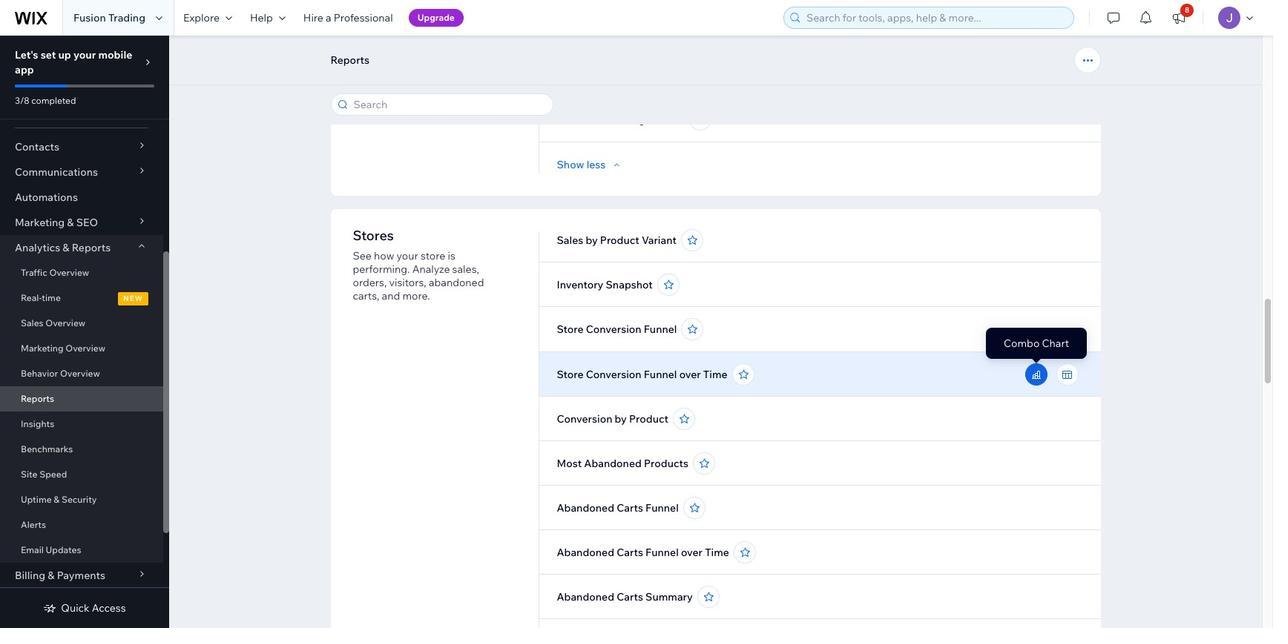 Task type: vqa. For each thing, say whether or not it's contained in the screenshot.
"Icons"
no



Task type: describe. For each thing, give the bounding box(es) containing it.
time
[[42, 292, 61, 303]]

let's set up your mobile app
[[15, 48, 132, 76]]

stores
[[353, 227, 394, 244]]

combo
[[1004, 337, 1040, 350]]

app
[[15, 63, 34, 76]]

communications
[[15, 165, 98, 179]]

over for store conversion funnel over time
[[679, 368, 701, 381]]

location
[[605, 24, 647, 37]]

alerts
[[21, 519, 46, 531]]

marketing for marketing overview
[[21, 343, 64, 354]]

time for store conversion funnel over time
[[703, 368, 728, 381]]

hire a professional link
[[294, 0, 402, 36]]

carts,
[[353, 289, 380, 303]]

traffic for traffic overview
[[21, 267, 47, 278]]

sales by product variant
[[557, 234, 677, 247]]

inventory
[[557, 278, 604, 292]]

set
[[41, 48, 56, 62]]

traffic for traffic by location
[[557, 24, 588, 37]]

real-time
[[21, 292, 61, 303]]

behavior
[[21, 368, 58, 379]]

sales for sales overview
[[21, 318, 43, 329]]

insights link
[[0, 412, 163, 437]]

carts for abandoned carts summary
[[617, 591, 643, 604]]

conversion for store conversion funnel over time
[[586, 368, 642, 381]]

billing & payments button
[[0, 563, 163, 588]]

benchmarks link
[[0, 437, 163, 462]]

access
[[92, 602, 126, 615]]

store for store conversion funnel over time
[[557, 368, 584, 381]]

8 button
[[1163, 0, 1195, 36]]

traffic overview
[[21, 267, 89, 278]]

funnel for abandoned carts funnel over time
[[646, 546, 679, 559]]

insights
[[21, 418, 54, 430]]

reports button
[[323, 49, 377, 71]]

time for abandoned carts funnel over time
[[705, 546, 729, 559]]

uptime & security link
[[0, 487, 163, 513]]

new
[[557, 113, 579, 126]]

seo
[[76, 216, 98, 229]]

hire
[[303, 11, 323, 24]]

overview for traffic overview
[[49, 267, 89, 278]]

funnel for store conversion funnel
[[644, 323, 677, 336]]

abandoned
[[429, 276, 484, 289]]

new
[[123, 294, 143, 303]]

sales for sales by product variant
[[557, 234, 583, 247]]

store for store conversion funnel
[[557, 323, 584, 336]]

site
[[21, 469, 37, 480]]

by for conversion
[[615, 413, 627, 426]]

upgrade button
[[409, 9, 464, 27]]

products
[[644, 457, 689, 470]]

most
[[557, 457, 582, 470]]

traffic overview link
[[0, 260, 163, 286]]

performing.
[[353, 263, 410, 276]]

marketing & seo
[[15, 216, 98, 229]]

contacts button
[[0, 134, 163, 160]]

conversion for store conversion funnel
[[586, 323, 642, 336]]

fusion trading
[[73, 11, 145, 24]]

analyze
[[412, 263, 450, 276]]

reports for reports button
[[331, 53, 370, 67]]

store conversion funnel
[[557, 323, 677, 336]]

help
[[250, 11, 273, 24]]

carts for abandoned carts funnel
[[617, 502, 643, 515]]

and
[[382, 289, 400, 303]]

marketing overview link
[[0, 336, 163, 361]]

summary
[[646, 591, 693, 604]]

reports inside popup button
[[72, 241, 111, 255]]

marketing overview
[[21, 343, 105, 354]]

by for traffic
[[590, 24, 602, 37]]

& for uptime
[[54, 494, 60, 505]]

marketing & seo button
[[0, 210, 163, 235]]

visitors,
[[389, 276, 426, 289]]

reports link
[[0, 387, 163, 412]]

inventory snapshot
[[557, 278, 653, 292]]

3/8 completed
[[15, 95, 76, 106]]

updates
[[46, 545, 81, 556]]

site speed link
[[0, 462, 163, 487]]

Search field
[[349, 94, 548, 115]]

benchmarks
[[21, 444, 73, 455]]

sidebar element
[[0, 36, 169, 628]]

variant
[[642, 234, 677, 247]]

your for stores
[[397, 249, 418, 263]]

over for abandoned carts funnel over time
[[681, 546, 703, 559]]

abandoned for abandoned carts funnel over time
[[557, 546, 614, 559]]

overview for behavior overview
[[60, 368, 100, 379]]

abandoned carts funnel
[[557, 502, 679, 515]]

analytics
[[15, 241, 60, 255]]

analytics & reports
[[15, 241, 111, 255]]

& for marketing
[[67, 216, 74, 229]]

overview for marketing overview
[[65, 343, 105, 354]]

product for sales
[[600, 234, 639, 247]]



Task type: locate. For each thing, give the bounding box(es) containing it.
funnel up summary
[[646, 546, 679, 559]]

by
[[590, 24, 602, 37], [586, 234, 598, 247], [615, 413, 627, 426]]

2 vertical spatial reports
[[21, 393, 54, 404]]

less
[[587, 158, 606, 171]]

conversion
[[586, 323, 642, 336], [586, 368, 642, 381], [557, 413, 612, 426]]

abandoned right most
[[584, 457, 642, 470]]

conversion down inventory snapshot
[[586, 323, 642, 336]]

visitors
[[648, 113, 685, 126]]

security
[[62, 494, 97, 505]]

1 horizontal spatial reports
[[72, 241, 111, 255]]

trading
[[108, 11, 145, 24]]

store
[[421, 249, 445, 263]]

0 vertical spatial sales
[[557, 234, 583, 247]]

1 vertical spatial traffic
[[21, 267, 47, 278]]

0 vertical spatial store
[[557, 323, 584, 336]]

sales inside sidebar element
[[21, 318, 43, 329]]

1 vertical spatial over
[[681, 546, 703, 559]]

& right the uptime
[[54, 494, 60, 505]]

2 vertical spatial conversion
[[557, 413, 612, 426]]

product
[[600, 234, 639, 247], [629, 413, 669, 426]]

fusion
[[73, 11, 106, 24]]

abandoned
[[584, 457, 642, 470], [557, 502, 614, 515], [557, 546, 614, 559], [557, 591, 614, 604]]

reports down seo
[[72, 241, 111, 255]]

1 store from the top
[[557, 323, 584, 336]]

Search for tools, apps, help & more... field
[[802, 7, 1069, 28]]

is
[[448, 249, 455, 263]]

& left seo
[[67, 216, 74, 229]]

8
[[1185, 5, 1190, 15]]

new vs. returning visitors
[[557, 113, 685, 126]]

quick access
[[61, 602, 126, 615]]

overview inside marketing overview link
[[65, 343, 105, 354]]

abandoned for abandoned carts funnel
[[557, 502, 614, 515]]

traffic inside traffic overview link
[[21, 267, 47, 278]]

1 vertical spatial store
[[557, 368, 584, 381]]

by left the location
[[590, 24, 602, 37]]

show less button
[[557, 158, 624, 171]]

2 vertical spatial carts
[[617, 591, 643, 604]]

reports up "insights"
[[21, 393, 54, 404]]

your right how
[[397, 249, 418, 263]]

overview inside behavior overview link
[[60, 368, 100, 379]]

carts up abandoned carts summary
[[617, 546, 643, 559]]

marketing for marketing & seo
[[15, 216, 65, 229]]

sales overview
[[21, 318, 85, 329]]

1 vertical spatial reports
[[72, 241, 111, 255]]

behavior overview
[[21, 368, 100, 379]]

communications button
[[0, 160, 163, 185]]

hire a professional
[[303, 11, 393, 24]]

time
[[703, 368, 728, 381], [705, 546, 729, 559]]

payments
[[57, 569, 105, 582]]

overview for sales overview
[[45, 318, 85, 329]]

abandoned down most
[[557, 502, 614, 515]]

funnel down 'products'
[[646, 502, 679, 515]]

uptime & security
[[21, 494, 97, 505]]

marketing inside dropdown button
[[15, 216, 65, 229]]

explore
[[183, 11, 220, 24]]

1 horizontal spatial traffic
[[557, 24, 588, 37]]

overview up marketing overview
[[45, 318, 85, 329]]

contacts
[[15, 140, 59, 154]]

1 vertical spatial sales
[[21, 318, 43, 329]]

quick
[[61, 602, 90, 615]]

quick access button
[[43, 602, 126, 615]]

stores see how your store is performing. analyze sales, orders, visitors, abandoned carts, and more.
[[353, 227, 484, 303]]

overview inside traffic overview link
[[49, 267, 89, 278]]

sales overview link
[[0, 311, 163, 336]]

abandoned carts summary
[[557, 591, 693, 604]]

automations link
[[0, 185, 163, 210]]

abandoned down abandoned carts funnel
[[557, 546, 614, 559]]

0 vertical spatial reports
[[331, 53, 370, 67]]

up
[[58, 48, 71, 62]]

funnel up store conversion funnel over time
[[644, 323, 677, 336]]

& inside popup button
[[48, 569, 55, 582]]

product for conversion
[[629, 413, 669, 426]]

abandoned carts funnel over time
[[557, 546, 729, 559]]

email updates
[[21, 545, 81, 556]]

store up "conversion by product"
[[557, 368, 584, 381]]

real-
[[21, 292, 42, 303]]

by for sales
[[586, 234, 598, 247]]

0 vertical spatial carts
[[617, 502, 643, 515]]

a
[[326, 11, 331, 24]]

reports
[[331, 53, 370, 67], [72, 241, 111, 255], [21, 393, 54, 404]]

combo chart
[[1004, 337, 1069, 350]]

automations
[[15, 191, 78, 204]]

alerts link
[[0, 513, 163, 538]]

1 vertical spatial time
[[705, 546, 729, 559]]

funnel down store conversion funnel
[[644, 368, 677, 381]]

abandoned down abandoned carts funnel over time
[[557, 591, 614, 604]]

your for let's
[[73, 48, 96, 62]]

0 vertical spatial marketing
[[15, 216, 65, 229]]

1 vertical spatial your
[[397, 249, 418, 263]]

0 horizontal spatial sales
[[21, 318, 43, 329]]

traffic down analytics
[[21, 267, 47, 278]]

& for analytics
[[63, 241, 69, 255]]

funnel
[[644, 323, 677, 336], [644, 368, 677, 381], [646, 502, 679, 515], [646, 546, 679, 559]]

carts for abandoned carts funnel over time
[[617, 546, 643, 559]]

billing
[[15, 569, 45, 582]]

traffic by location
[[557, 24, 647, 37]]

your right 'up'
[[73, 48, 96, 62]]

show less
[[557, 158, 606, 171]]

0 horizontal spatial your
[[73, 48, 96, 62]]

your inside let's set up your mobile app
[[73, 48, 96, 62]]

over
[[679, 368, 701, 381], [681, 546, 703, 559]]

carts down 'most abandoned products'
[[617, 502, 643, 515]]

0 horizontal spatial traffic
[[21, 267, 47, 278]]

by up the inventory
[[586, 234, 598, 247]]

1 vertical spatial conversion
[[586, 368, 642, 381]]

show
[[557, 158, 584, 171]]

email
[[21, 545, 44, 556]]

1 vertical spatial by
[[586, 234, 598, 247]]

& down marketing & seo
[[63, 241, 69, 255]]

3 carts from the top
[[617, 591, 643, 604]]

conversion up most
[[557, 413, 612, 426]]

2 horizontal spatial reports
[[331, 53, 370, 67]]

your inside stores see how your store is performing. analyze sales, orders, visitors, abandoned carts, and more.
[[397, 249, 418, 263]]

overview inside sales overview link
[[45, 318, 85, 329]]

let's
[[15, 48, 38, 62]]

reports down hire a professional in the top of the page
[[331, 53, 370, 67]]

sales,
[[452, 263, 479, 276]]

sales down real-
[[21, 318, 43, 329]]

overview down 'analytics & reports'
[[49, 267, 89, 278]]

0 vertical spatial product
[[600, 234, 639, 247]]

help button
[[241, 0, 294, 36]]

2 store from the top
[[557, 368, 584, 381]]

1 horizontal spatial sales
[[557, 234, 583, 247]]

0 vertical spatial your
[[73, 48, 96, 62]]

& right billing
[[48, 569, 55, 582]]

0 vertical spatial conversion
[[586, 323, 642, 336]]

product down store conversion funnel over time
[[629, 413, 669, 426]]

2 vertical spatial by
[[615, 413, 627, 426]]

conversion by product
[[557, 413, 669, 426]]

1 horizontal spatial your
[[397, 249, 418, 263]]

site speed
[[21, 469, 67, 480]]

1 carts from the top
[[617, 502, 643, 515]]

abandoned for abandoned carts summary
[[557, 591, 614, 604]]

overview down sales overview link
[[65, 343, 105, 354]]

& inside popup button
[[63, 241, 69, 255]]

& for billing
[[48, 569, 55, 582]]

snapshot
[[606, 278, 653, 292]]

0 vertical spatial over
[[679, 368, 701, 381]]

1 vertical spatial carts
[[617, 546, 643, 559]]

vs.
[[581, 113, 595, 126]]

reports for reports link
[[21, 393, 54, 404]]

reports inside button
[[331, 53, 370, 67]]

3/8
[[15, 95, 29, 106]]

traffic
[[557, 24, 588, 37], [21, 267, 47, 278]]

2 carts from the top
[[617, 546, 643, 559]]

more.
[[402, 289, 430, 303]]

upgrade
[[417, 12, 455, 23]]

0 vertical spatial time
[[703, 368, 728, 381]]

behavior overview link
[[0, 361, 163, 387]]

0 vertical spatial by
[[590, 24, 602, 37]]

sales up the inventory
[[557, 234, 583, 247]]

how
[[374, 249, 394, 263]]

orders,
[[353, 276, 387, 289]]

mobile
[[98, 48, 132, 62]]

0 horizontal spatial reports
[[21, 393, 54, 404]]

funnel for abandoned carts funnel
[[646, 502, 679, 515]]

overview down marketing overview link
[[60, 368, 100, 379]]

product left variant
[[600, 234, 639, 247]]

email updates link
[[0, 538, 163, 563]]

marketing up analytics
[[15, 216, 65, 229]]

& inside dropdown button
[[67, 216, 74, 229]]

see
[[353, 249, 372, 263]]

carts left summary
[[617, 591, 643, 604]]

returning
[[597, 113, 645, 126]]

conversion up "conversion by product"
[[586, 368, 642, 381]]

funnel for store conversion funnel over time
[[644, 368, 677, 381]]

by up 'most abandoned products'
[[615, 413, 627, 426]]

0 vertical spatial traffic
[[557, 24, 588, 37]]

speed
[[39, 469, 67, 480]]

marketing
[[15, 216, 65, 229], [21, 343, 64, 354]]

1 vertical spatial product
[[629, 413, 669, 426]]

chart
[[1042, 337, 1069, 350]]

traffic left the location
[[557, 24, 588, 37]]

store down the inventory
[[557, 323, 584, 336]]

marketing up behavior
[[21, 343, 64, 354]]

uptime
[[21, 494, 52, 505]]

store conversion funnel over time
[[557, 368, 728, 381]]

1 vertical spatial marketing
[[21, 343, 64, 354]]



